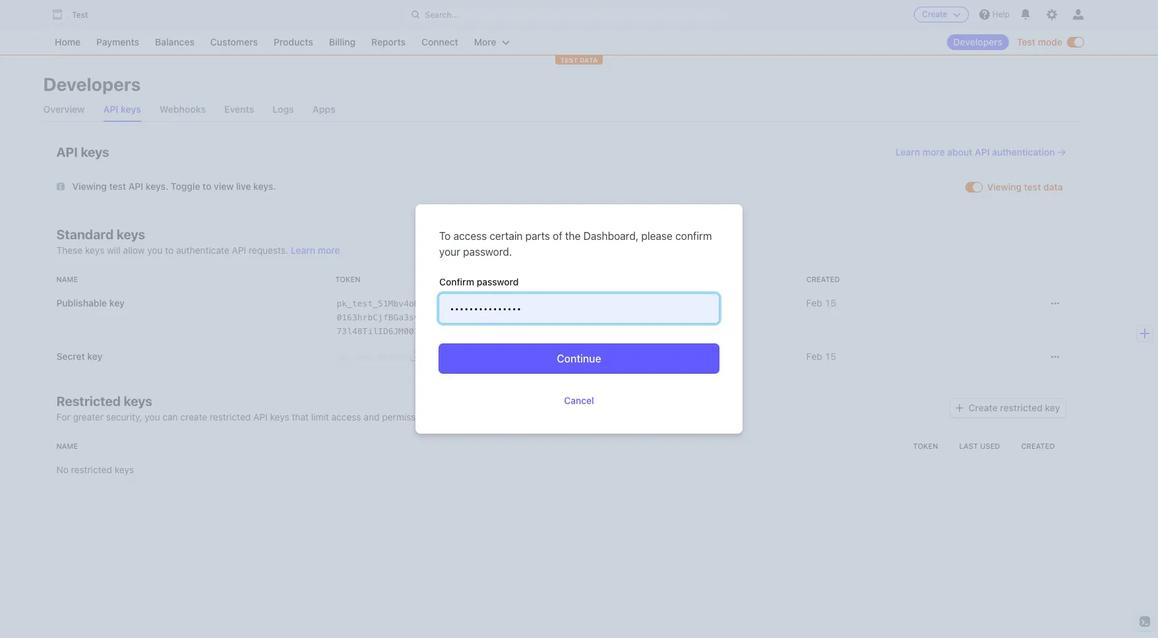 Task type: describe. For each thing, give the bounding box(es) containing it.
your
[[439, 246, 460, 258]]

publishable key
[[56, 297, 125, 308]]

help
[[993, 9, 1010, 19]]

cancel
[[564, 395, 594, 406]]

key for secret key
[[87, 351, 102, 362]]

0163hrbcjfbga3svadbdyiiagilqktjxvuzzhhj3dd
[[337, 312, 553, 322]]

secret
[[56, 351, 85, 362]]

parts
[[525, 230, 550, 242]]

certain
[[490, 230, 523, 242]]

test
[[560, 56, 578, 64]]

the
[[565, 230, 581, 242]]

access
[[454, 230, 487, 242]]

password.
[[463, 246, 512, 258]]

data
[[580, 56, 598, 64]]

create
[[922, 9, 948, 19]]

pk_test_51mbv4oknz6rm8bhfikgwtk2itsavokels 0163hrbcjfbga3svadbdyiiagilqktjxvuzzhhj3dd 73l48tilid6jm001xgjo3li
[[337, 298, 553, 336]]

cancel button
[[564, 394, 594, 408]]

continue button
[[439, 344, 719, 373]]

pk_test_51mbv4oknz6rm8bhfikgwtk2itsavokels 0163hrbcjfbga3svadbdyiiagilqktjxvuzzhhj3dd 73l48tilid6jm001xgjo3li button
[[335, 295, 556, 339]]

help button
[[974, 4, 1015, 25]]

create button
[[914, 7, 969, 22]]



Task type: vqa. For each thing, say whether or not it's contained in the screenshot.
Action
no



Task type: locate. For each thing, give the bounding box(es) containing it.
key right secret
[[87, 351, 102, 362]]

to access certain parts of the dashboard, please confirm your password.
[[439, 230, 712, 258]]

key right "publishable"
[[109, 297, 125, 308]]

1 vertical spatial key
[[87, 351, 102, 362]]

key
[[109, 297, 125, 308], [87, 351, 102, 362]]

None password field
[[439, 294, 719, 323]]

confirm password
[[439, 276, 519, 288]]

continue
[[557, 353, 601, 365]]

publishable
[[56, 297, 107, 308]]

confirm
[[439, 276, 474, 288]]

pk_test_51mbv4oknz6rm8bhfikgwtk2itsavokels
[[337, 298, 553, 308]]

confirm
[[675, 230, 712, 242]]

1 horizontal spatial key
[[109, 297, 125, 308]]

of
[[553, 230, 562, 242]]

please
[[641, 230, 673, 242]]

secret key
[[56, 351, 102, 362]]

0 horizontal spatial key
[[87, 351, 102, 362]]

key for publishable key
[[109, 297, 125, 308]]

dashboard,
[[583, 230, 639, 242]]

to
[[439, 230, 451, 242]]

73l48tilid6jm001xgjo3li
[[337, 326, 455, 336]]

password
[[477, 276, 519, 288]]

0 vertical spatial key
[[109, 297, 125, 308]]

test data
[[560, 56, 598, 64]]

developers
[[43, 73, 141, 95]]



